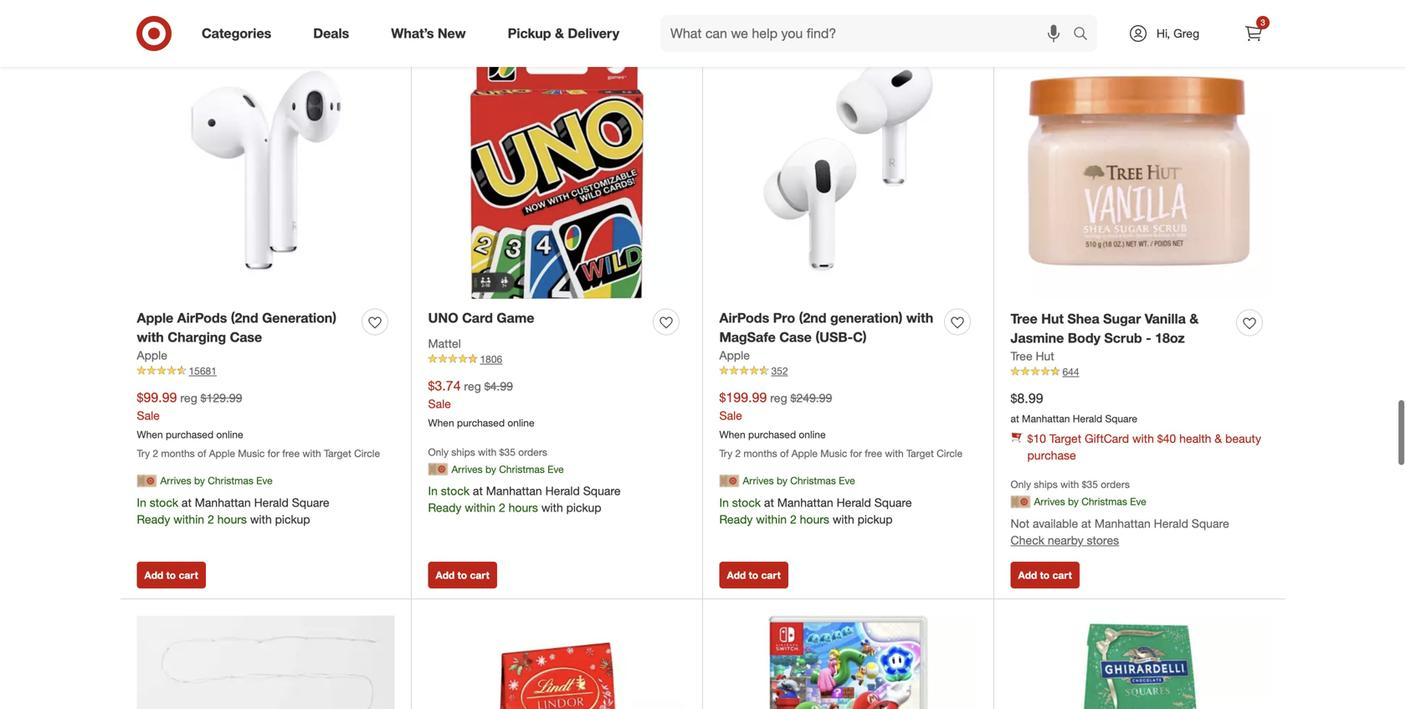 Task type: locate. For each thing, give the bounding box(es) containing it.
18oz
[[1155, 330, 1185, 346]]

1 horizontal spatial sale
[[428, 396, 451, 411]]

for inside $99.99 reg $129.99 sale when purchased online try 2 months of apple music for free with target circle
[[268, 447, 280, 460]]

only ships with $35 orders down "$3.74 reg $4.99 sale when purchased online"
[[428, 446, 547, 458]]

pickup
[[508, 25, 551, 41]]

sale inside $99.99 reg $129.99 sale when purchased online try 2 months of apple music for free with target circle
[[137, 408, 160, 423]]

case for airpods
[[230, 329, 262, 345]]

sale for $3.74
[[428, 396, 451, 411]]

airpods
[[177, 310, 227, 326], [720, 310, 769, 326]]

2 horizontal spatial stock
[[732, 495, 761, 510]]

to
[[166, 569, 176, 581], [458, 569, 467, 581], [749, 569, 759, 581], [1040, 569, 1050, 581]]

jasmine
[[1011, 330, 1064, 346]]

purchased down $199.99
[[748, 428, 796, 441]]

0 horizontal spatial &
[[555, 25, 564, 41]]

2 horizontal spatial when
[[720, 428, 746, 441]]

2 cart from the left
[[470, 569, 490, 581]]

months down $199.99
[[744, 447, 777, 460]]

2 horizontal spatial purchased
[[748, 428, 796, 441]]

try for $199.99
[[720, 447, 733, 460]]

& inside tree hut shea sugar vanilla & jasmine body scrub - 18oz
[[1190, 311, 1199, 327]]

& right pickup
[[555, 25, 564, 41]]

1 horizontal spatial only
[[1011, 478, 1031, 491]]

1 vertical spatial $35
[[1082, 478, 1098, 491]]

at
[[1011, 412, 1019, 425], [473, 484, 483, 498], [182, 495, 192, 510], [764, 495, 774, 510], [1082, 516, 1092, 531]]

$35
[[499, 446, 516, 458], [1082, 478, 1098, 491]]

target inside $10 target giftcard with $40 health & beauty purchase
[[1050, 431, 1082, 446]]

airpods inside apple airpods (2nd generation) with charging case
[[177, 310, 227, 326]]

in for airpods pro (2nd generation) with magsafe case (usb‑c)
[[720, 495, 729, 510]]

1 add to cart from the left
[[144, 569, 198, 581]]

apple inside $99.99 reg $129.99 sale when purchased online try 2 months of apple music for free with target circle
[[209, 447, 235, 460]]

case down 'pro'
[[780, 329, 812, 345]]

0 horizontal spatial for
[[268, 447, 280, 460]]

1 horizontal spatial purchased
[[457, 417, 505, 429]]

when
[[428, 417, 454, 429], [137, 428, 163, 441], [720, 428, 746, 441]]

1 cart from the left
[[179, 569, 198, 581]]

1 horizontal spatial for
[[850, 447, 862, 460]]

0 horizontal spatial months
[[161, 447, 195, 460]]

0 horizontal spatial hours
[[217, 512, 247, 526]]

4 to from the left
[[1040, 569, 1050, 581]]

purchased for $3.74
[[457, 417, 505, 429]]

target for apple airpods (2nd generation) with charging case
[[324, 447, 351, 460]]

add for tree hut shea sugar vanilla & jasmine body scrub - 18oz
[[1018, 569, 1037, 581]]

0 horizontal spatial try
[[137, 447, 150, 460]]

hut up jasmine
[[1041, 311, 1064, 327]]

in stock at  manhattan herald square ready within 2 hours with pickup
[[428, 484, 621, 515], [137, 495, 330, 526], [720, 495, 912, 526]]

orders
[[518, 446, 547, 458], [1101, 478, 1130, 491]]

circle for airpods pro (2nd generation) with magsafe case (usb‑c)
[[937, 447, 963, 460]]

only ships with $35 orders for $8.99
[[1011, 478, 1130, 491]]

0 horizontal spatial within
[[174, 512, 204, 526]]

vanilla
[[1145, 311, 1186, 327]]

target inside $199.99 reg $249.99 sale when purchased online try 2 months of apple music for free with target circle
[[907, 447, 934, 460]]

1 horizontal spatial case
[[780, 329, 812, 345]]

2 vertical spatial &
[[1215, 431, 1222, 446]]

tree inside "link"
[[1011, 349, 1033, 363]]

0 horizontal spatial reg
[[180, 390, 197, 405]]

when down the $99.99
[[137, 428, 163, 441]]

0 horizontal spatial case
[[230, 329, 262, 345]]

search
[[1066, 27, 1106, 43]]

ships for $8.99
[[1034, 478, 1058, 491]]

pickup for apple airpods (2nd generation) with charging case
[[275, 512, 310, 526]]

0 horizontal spatial pickup
[[275, 512, 310, 526]]

orders down "$3.74 reg $4.99 sale when purchased online"
[[518, 446, 547, 458]]

0 horizontal spatial when
[[137, 428, 163, 441]]

only ships with $35 orders down purchase
[[1011, 478, 1130, 491]]

herald
[[1073, 412, 1103, 425], [545, 484, 580, 498], [254, 495, 289, 510], [837, 495, 871, 510], [1154, 516, 1189, 531]]

arrives by christmas eve up stores
[[1034, 495, 1147, 508]]

1806
[[480, 353, 502, 365]]

months for $99.99
[[161, 447, 195, 460]]

2 horizontal spatial within
[[756, 512, 787, 526]]

0 horizontal spatial sale
[[137, 408, 160, 423]]

0 vertical spatial only
[[428, 446, 449, 458]]

reg down "352"
[[770, 390, 787, 405]]

apple link
[[137, 347, 167, 364], [720, 347, 750, 364]]

2 horizontal spatial pickup
[[858, 512, 893, 526]]

(2nd inside airpods pro (2nd generation) with magsafe case (usb‑c)
[[799, 310, 827, 326]]

in
[[428, 484, 438, 498], [137, 495, 146, 510], [720, 495, 729, 510]]

0 horizontal spatial circle
[[354, 447, 380, 460]]

stock
[[441, 484, 470, 498], [150, 495, 178, 510], [732, 495, 761, 510]]

2 inside $99.99 reg $129.99 sale when purchased online try 2 months of apple music for free with target circle
[[153, 447, 158, 460]]

free inside $199.99 reg $249.99 sale when purchased online try 2 months of apple music for free with target circle
[[865, 447, 882, 460]]

1 circle from the left
[[354, 447, 380, 460]]

ships
[[451, 446, 475, 458], [1034, 478, 1058, 491]]

(2nd for generation)
[[231, 310, 258, 326]]

apple
[[137, 310, 173, 326], [137, 348, 167, 362], [720, 348, 750, 362], [209, 447, 235, 460], [792, 447, 818, 460]]

hut for tree hut
[[1036, 349, 1054, 363]]

only down "$3.74 reg $4.99 sale when purchased online"
[[428, 446, 449, 458]]

try inside $199.99 reg $249.99 sale when purchased online try 2 months of apple music for free with target circle
[[720, 447, 733, 460]]

4 add from the left
[[1018, 569, 1037, 581]]

1 horizontal spatial hours
[[509, 500, 538, 515]]

by
[[486, 463, 496, 475], [194, 474, 205, 487], [777, 474, 788, 487], [1068, 495, 1079, 508]]

1 tree from the top
[[1011, 311, 1038, 327]]

1 horizontal spatial circle
[[937, 447, 963, 460]]

(2nd inside apple airpods (2nd generation) with charging case
[[231, 310, 258, 326]]

1 to from the left
[[166, 569, 176, 581]]

tree down jasmine
[[1011, 349, 1033, 363]]

1 vertical spatial hut
[[1036, 349, 1054, 363]]

hours
[[509, 500, 538, 515], [217, 512, 247, 526], [800, 512, 830, 526]]

ships down "$3.74 reg $4.99 sale when purchased online"
[[451, 446, 475, 458]]

2 of from the left
[[780, 447, 789, 460]]

of
[[198, 447, 206, 460], [780, 447, 789, 460]]

352
[[771, 364, 788, 377]]

apple inside $199.99 reg $249.99 sale when purchased online try 2 months of apple music for free with target circle
[[792, 447, 818, 460]]

reg for $199.99
[[770, 390, 787, 405]]

1 horizontal spatial $35
[[1082, 478, 1098, 491]]

4 cart from the left
[[1053, 569, 1072, 581]]

1 music from the left
[[238, 447, 265, 460]]

add to cart for tree hut shea sugar vanilla & jasmine body scrub - 18oz
[[1018, 569, 1072, 581]]

1 vertical spatial only
[[1011, 478, 1031, 491]]

15681 link
[[137, 364, 395, 378]]

0 vertical spatial orders
[[518, 446, 547, 458]]

0 horizontal spatial music
[[238, 447, 265, 460]]

christmas up the not available at manhattan herald square check nearby stores
[[1082, 495, 1127, 508]]

1 vertical spatial only ships with $35 orders
[[1011, 478, 1130, 491]]

(2nd right 'pro'
[[799, 310, 827, 326]]

apple inside apple airpods (2nd generation) with charging case
[[137, 310, 173, 326]]

2 horizontal spatial in stock at  manhattan herald square ready within 2 hours with pickup
[[720, 495, 912, 526]]

0 horizontal spatial $35
[[499, 446, 516, 458]]

(2nd left generation)
[[231, 310, 258, 326]]

0 vertical spatial hut
[[1041, 311, 1064, 327]]

tree hut link
[[1011, 348, 1054, 364]]

1 vertical spatial &
[[1190, 311, 1199, 327]]

1 horizontal spatial &
[[1190, 311, 1199, 327]]

music for $199.99
[[821, 447, 847, 460]]

2 horizontal spatial online
[[799, 428, 826, 441]]

2 airpods from the left
[[720, 310, 769, 326]]

orders down giftcard
[[1101, 478, 1130, 491]]

2 add to cart button from the left
[[428, 562, 497, 588]]

cart
[[179, 569, 198, 581], [470, 569, 490, 581], [761, 569, 781, 581], [1053, 569, 1072, 581]]

1 horizontal spatial target
[[907, 447, 934, 460]]

to for uno card game
[[458, 569, 467, 581]]

2 add from the left
[[436, 569, 455, 581]]

at inside the not available at manhattan herald square check nearby stores
[[1082, 516, 1092, 531]]

available
[[1033, 516, 1078, 531]]

eve
[[548, 463, 564, 475], [256, 474, 273, 487], [839, 474, 855, 487], [1130, 495, 1147, 508]]

reg down 15681
[[180, 390, 197, 405]]

try down $199.99
[[720, 447, 733, 460]]

of down $129.99
[[198, 447, 206, 460]]

1 case from the left
[[230, 329, 262, 345]]

categories link
[[188, 15, 292, 52]]

0 horizontal spatial of
[[198, 447, 206, 460]]

try inside $99.99 reg $129.99 sale when purchased online try 2 months of apple music for free with target circle
[[137, 447, 150, 460]]

stock for apple airpods (2nd generation) with charging case
[[150, 495, 178, 510]]

0 horizontal spatial in stock at  manhattan herald square ready within 2 hours with pickup
[[137, 495, 330, 526]]

$35 down giftcard
[[1082, 478, 1098, 491]]

generation)
[[262, 310, 337, 326]]

only for $3.74
[[428, 446, 449, 458]]

2 for from the left
[[850, 447, 862, 460]]

0 horizontal spatial ready
[[137, 512, 170, 526]]

0 horizontal spatial orders
[[518, 446, 547, 458]]

search button
[[1066, 15, 1106, 55]]

magsafe
[[720, 329, 776, 345]]

1 horizontal spatial only ships with $35 orders
[[1011, 478, 1130, 491]]

target inside $99.99 reg $129.99 sale when purchased online try 2 months of apple music for free with target circle
[[324, 447, 351, 460]]

tree inside tree hut shea sugar vanilla & jasmine body scrub - 18oz
[[1011, 311, 1038, 327]]

1 horizontal spatial online
[[508, 417, 535, 429]]

when inside $199.99 reg $249.99 sale when purchased online try 2 months of apple music for free with target circle
[[720, 428, 746, 441]]

2 horizontal spatial reg
[[770, 390, 787, 405]]

reg inside $199.99 reg $249.99 sale when purchased online try 2 months of apple music for free with target circle
[[770, 390, 787, 405]]

purchased
[[457, 417, 505, 429], [166, 428, 214, 441], [748, 428, 796, 441]]

tree
[[1011, 311, 1038, 327], [1011, 349, 1033, 363]]

2 circle from the left
[[937, 447, 963, 460]]

categories
[[202, 25, 271, 41]]

christmas down $199.99 reg $249.99 sale when purchased online try 2 months of apple music for free with target circle
[[790, 474, 836, 487]]

apple for apple link associated with airpods pro (2nd generation) with magsafe case (usb‑c)
[[720, 348, 750, 362]]

0 vertical spatial tree
[[1011, 311, 1038, 327]]

seasonal shipping icon image
[[428, 459, 448, 479], [137, 471, 157, 491], [720, 471, 740, 491], [1011, 492, 1031, 512]]

$129.99
[[201, 390, 242, 405]]

hut inside tree hut shea sugar vanilla & jasmine body scrub - 18oz
[[1041, 311, 1064, 327]]

2 case from the left
[[780, 329, 812, 345]]

months inside $99.99 reg $129.99 sale when purchased online try 2 months of apple music for free with target circle
[[161, 447, 195, 460]]

(2nd for generation)
[[799, 310, 827, 326]]

2 try from the left
[[720, 447, 733, 460]]

add to cart for uno card game
[[436, 569, 490, 581]]

super mario bros. wonder - nintendo switch image
[[720, 616, 977, 709], [720, 616, 977, 709]]

reg inside $99.99 reg $129.99 sale when purchased online try 2 months of apple music for free with target circle
[[180, 390, 197, 405]]

0 vertical spatial only ships with $35 orders
[[428, 446, 547, 458]]

cart for apple airpods (2nd generation) with charging case
[[179, 569, 198, 581]]

purchased down $4.99
[[457, 417, 505, 429]]

add
[[144, 569, 163, 581], [436, 569, 455, 581], [727, 569, 746, 581], [1018, 569, 1037, 581]]

beauty
[[1226, 431, 1262, 446]]

add for airpods pro (2nd generation) with magsafe case (usb‑c)
[[727, 569, 746, 581]]

online down $129.99
[[216, 428, 243, 441]]

free
[[282, 447, 300, 460], [865, 447, 882, 460]]

purchased inside $99.99 reg $129.99 sale when purchased online try 2 months of apple music for free with target circle
[[166, 428, 214, 441]]

2 apple link from the left
[[720, 347, 750, 364]]

reg
[[464, 379, 481, 394], [180, 390, 197, 405], [770, 390, 787, 405]]

apple down $129.99
[[209, 447, 235, 460]]

sale down $199.99
[[720, 408, 742, 423]]

hut down jasmine
[[1036, 349, 1054, 363]]

purchased for $99.99
[[166, 428, 214, 441]]

apple for apple link corresponding to apple airpods (2nd generation) with charging case
[[137, 348, 167, 362]]

when inside "$3.74 reg $4.99 sale when purchased online"
[[428, 417, 454, 429]]

0 horizontal spatial in
[[137, 495, 146, 510]]

ghirardelli holiday classic chocolate assortment bag - 6.29oz image
[[1011, 616, 1269, 709], [1011, 616, 1269, 709]]

1 apple link from the left
[[137, 347, 167, 364]]

apple airpods (2nd generation) with charging case link
[[137, 309, 355, 347]]

orders for $8.99
[[1101, 478, 1130, 491]]

$8.99 at manhattan herald square
[[1011, 390, 1138, 425]]

15681
[[189, 364, 217, 377]]

try
[[137, 447, 150, 460], [720, 447, 733, 460]]

add to cart for apple airpods (2nd generation) with charging case
[[144, 569, 198, 581]]

-
[[1146, 330, 1152, 346]]

of inside $199.99 reg $249.99 sale when purchased online try 2 months of apple music for free with target circle
[[780, 447, 789, 460]]

1 horizontal spatial when
[[428, 417, 454, 429]]

0 vertical spatial $35
[[499, 446, 516, 458]]

pickup
[[566, 500, 602, 515], [275, 512, 310, 526], [858, 512, 893, 526]]

2 (2nd from the left
[[799, 310, 827, 326]]

free for $99.99
[[282, 447, 300, 460]]

purchased for $199.99
[[748, 428, 796, 441]]

case up 15681 link
[[230, 329, 262, 345]]

1 try from the left
[[137, 447, 150, 460]]

$99.99
[[137, 389, 177, 406]]

online inside $199.99 reg $249.99 sale when purchased online try 2 months of apple music for free with target circle
[[799, 428, 826, 441]]

1 (2nd from the left
[[231, 310, 258, 326]]

airpods up charging
[[177, 310, 227, 326]]

when inside $99.99 reg $129.99 sale when purchased online try 2 months of apple music for free with target circle
[[137, 428, 163, 441]]

$35 down "$3.74 reg $4.99 sale when purchased online"
[[499, 446, 516, 458]]

free inside $99.99 reg $129.99 sale when purchased online try 2 months of apple music for free with target circle
[[282, 447, 300, 460]]

2 tree from the top
[[1011, 349, 1033, 363]]

reg inside "$3.74 reg $4.99 sale when purchased online"
[[464, 379, 481, 394]]

0 horizontal spatial online
[[216, 428, 243, 441]]

& right health
[[1215, 431, 1222, 446]]

sale
[[428, 396, 451, 411], [137, 408, 160, 423], [720, 408, 742, 423]]

1 horizontal spatial music
[[821, 447, 847, 460]]

1 months from the left
[[161, 447, 195, 460]]

apple link down magsafe
[[720, 347, 750, 364]]

3 add from the left
[[727, 569, 746, 581]]

0 horizontal spatial airpods
[[177, 310, 227, 326]]

nearby
[[1048, 533, 1084, 547]]

for inside $199.99 reg $249.99 sale when purchased online try 2 months of apple music for free with target circle
[[850, 447, 862, 460]]

apple down $249.99
[[792, 447, 818, 460]]

3 cart from the left
[[761, 569, 781, 581]]

2 free from the left
[[865, 447, 882, 460]]

online down $4.99
[[508, 417, 535, 429]]

cart for airpods pro (2nd generation) with magsafe case (usb‑c)
[[761, 569, 781, 581]]

orders for $3.74
[[518, 446, 547, 458]]

only up the not
[[1011, 478, 1031, 491]]

1 for from the left
[[268, 447, 280, 460]]

2 horizontal spatial sale
[[720, 408, 742, 423]]

add to cart button for tree hut shea sugar vanilla & jasmine body scrub - 18oz
[[1011, 562, 1080, 588]]

0 horizontal spatial only ships with $35 orders
[[428, 446, 547, 458]]

circle inside $199.99 reg $249.99 sale when purchased online try 2 months of apple music for free with target circle
[[937, 447, 963, 460]]

1 add from the left
[[144, 569, 163, 581]]

apple up the $99.99
[[137, 348, 167, 362]]

sale down $3.74
[[428, 396, 451, 411]]

with inside $199.99 reg $249.99 sale when purchased online try 2 months of apple music for free with target circle
[[885, 447, 904, 460]]

online inside "$3.74 reg $4.99 sale when purchased online"
[[508, 417, 535, 429]]

for for $199.99
[[850, 447, 862, 460]]

for down 352 link
[[850, 447, 862, 460]]

christmas down $99.99 reg $129.99 sale when purchased online try 2 months of apple music for free with target circle
[[208, 474, 254, 487]]

$3.74 reg $4.99 sale when purchased online
[[428, 378, 535, 429]]

pickup & delivery
[[508, 25, 619, 41]]

to for airpods pro (2nd generation) with magsafe case (usb‑c)
[[749, 569, 759, 581]]

apple down magsafe
[[720, 348, 750, 362]]

music inside $199.99 reg $249.99 sale when purchased online try 2 months of apple music for free with target circle
[[821, 447, 847, 460]]

apple up charging
[[137, 310, 173, 326]]

music down $249.99
[[821, 447, 847, 460]]

music inside $99.99 reg $129.99 sale when purchased online try 2 months of apple music for free with target circle
[[238, 447, 265, 460]]

purchased down $129.99
[[166, 428, 214, 441]]

(2nd
[[231, 310, 258, 326], [799, 310, 827, 326]]

of down "352"
[[780, 447, 789, 460]]

0 horizontal spatial only
[[428, 446, 449, 458]]

What can we help you find? suggestions appear below search field
[[661, 15, 1077, 52]]

herald inside "$8.99 at manhattan herald square"
[[1073, 412, 1103, 425]]

ships down purchase
[[1034, 478, 1058, 491]]

for down 15681 link
[[268, 447, 280, 460]]

lindt lindor holiday milk chocolate truffles bag - 6oz image
[[428, 616, 686, 709], [428, 616, 686, 709]]

2 horizontal spatial ready
[[720, 512, 753, 526]]

check nearby stores button
[[1011, 532, 1119, 549]]

0 horizontal spatial apple link
[[137, 347, 167, 364]]

1 vertical spatial tree
[[1011, 349, 1033, 363]]

0 horizontal spatial free
[[282, 447, 300, 460]]

3 to from the left
[[749, 569, 759, 581]]

2 music from the left
[[821, 447, 847, 460]]

4 add to cart button from the left
[[1011, 562, 1080, 588]]

apple link up the $99.99
[[137, 347, 167, 364]]

only ships with $35 orders
[[428, 446, 547, 458], [1011, 478, 1130, 491]]

1 horizontal spatial orders
[[1101, 478, 1130, 491]]

online for $3.74
[[508, 417, 535, 429]]

1 horizontal spatial apple link
[[720, 347, 750, 364]]

of for $99.99
[[198, 447, 206, 460]]

1 horizontal spatial free
[[865, 447, 882, 460]]

airpods up magsafe
[[720, 310, 769, 326]]

2 months from the left
[[744, 447, 777, 460]]

30ct battery operated led christmas dewdrop fairy string lights warm white with silver wire - wondershop™ image
[[137, 616, 395, 709], [137, 616, 395, 709]]

1 of from the left
[[198, 447, 206, 460]]

2 inside $199.99 reg $249.99 sale when purchased online try 2 months of apple music for free with target circle
[[735, 447, 741, 460]]

0 horizontal spatial stock
[[150, 495, 178, 510]]

months down the $99.99
[[161, 447, 195, 460]]

& inside $10 target giftcard with $40 health & beauty purchase
[[1215, 431, 1222, 446]]

1 horizontal spatial in
[[428, 484, 438, 498]]

2 horizontal spatial target
[[1050, 431, 1082, 446]]

1 vertical spatial orders
[[1101, 478, 1130, 491]]

within
[[465, 500, 496, 515], [174, 512, 204, 526], [756, 512, 787, 526]]

when down $3.74
[[428, 417, 454, 429]]

tree hut shea sugar vanilla & jasmine body scrub - 18oz link
[[1011, 309, 1230, 348]]

sale down the $99.99
[[137, 408, 160, 423]]

airpods pro (2nd generation) with magsafe case (usb‑c) image
[[720, 41, 977, 299], [720, 41, 977, 299]]

1 vertical spatial ships
[[1034, 478, 1058, 491]]

circle
[[354, 447, 380, 460], [937, 447, 963, 460]]

game
[[497, 310, 534, 326]]

sale inside $199.99 reg $249.99 sale when purchased online try 2 months of apple music for free with target circle
[[720, 408, 742, 423]]

uno card game image
[[428, 41, 686, 299], [428, 41, 686, 299]]

circle for apple airpods (2nd generation) with charging case
[[354, 447, 380, 460]]

0 horizontal spatial target
[[324, 447, 351, 460]]

when down $199.99
[[720, 428, 746, 441]]

months inside $199.99 reg $249.99 sale when purchased online try 2 months of apple music for free with target circle
[[744, 447, 777, 460]]

tree up jasmine
[[1011, 311, 1038, 327]]

purchased inside $199.99 reg $249.99 sale when purchased online try 2 months of apple music for free with target circle
[[748, 428, 796, 441]]

add to cart button
[[137, 562, 206, 588], [428, 562, 497, 588], [720, 562, 788, 588], [1011, 562, 1080, 588]]

new
[[438, 25, 466, 41]]

add to cart
[[144, 569, 198, 581], [436, 569, 490, 581], [727, 569, 781, 581], [1018, 569, 1072, 581]]

2 horizontal spatial &
[[1215, 431, 1222, 446]]

$10 target giftcard with $40 health & beauty purchase
[[1028, 431, 1262, 463]]

1 free from the left
[[282, 447, 300, 460]]

music down $129.99
[[238, 447, 265, 460]]

christmas
[[499, 463, 545, 475], [208, 474, 254, 487], [790, 474, 836, 487], [1082, 495, 1127, 508]]

0 vertical spatial ships
[[451, 446, 475, 458]]

1 horizontal spatial airpods
[[720, 310, 769, 326]]

sale inside "$3.74 reg $4.99 sale when purchased online"
[[428, 396, 451, 411]]

0 horizontal spatial (2nd
[[231, 310, 258, 326]]

1 airpods from the left
[[177, 310, 227, 326]]

with
[[907, 310, 934, 326], [137, 329, 164, 345], [1133, 431, 1154, 446], [478, 446, 497, 458], [303, 447, 321, 460], [885, 447, 904, 460], [1061, 478, 1079, 491], [541, 500, 563, 515], [250, 512, 272, 526], [833, 512, 854, 526]]

4 add to cart from the left
[[1018, 569, 1072, 581]]

1 horizontal spatial reg
[[464, 379, 481, 394]]

2 add to cart from the left
[[436, 569, 490, 581]]

0 horizontal spatial purchased
[[166, 428, 214, 441]]

1 horizontal spatial try
[[720, 447, 733, 460]]

1 horizontal spatial within
[[465, 500, 496, 515]]

sale for $199.99
[[720, 408, 742, 423]]

1 horizontal spatial ships
[[1034, 478, 1058, 491]]

generation)
[[830, 310, 903, 326]]

1 horizontal spatial months
[[744, 447, 777, 460]]

of inside $99.99 reg $129.99 sale when purchased online try 2 months of apple music for free with target circle
[[198, 447, 206, 460]]

2 horizontal spatial hours
[[800, 512, 830, 526]]

3 add to cart button from the left
[[720, 562, 788, 588]]

1 add to cart button from the left
[[137, 562, 206, 588]]

reg for $99.99
[[180, 390, 197, 405]]

case inside apple airpods (2nd generation) with charging case
[[230, 329, 262, 345]]

2 horizontal spatial in
[[720, 495, 729, 510]]

charging
[[168, 329, 226, 345]]

case inside airpods pro (2nd generation) with magsafe case (usb‑c)
[[780, 329, 812, 345]]

reg left $4.99
[[464, 379, 481, 394]]

& right vanilla
[[1190, 311, 1199, 327]]

circle inside $99.99 reg $129.99 sale when purchased online try 2 months of apple music for free with target circle
[[354, 447, 380, 460]]

online down $249.99
[[799, 428, 826, 441]]

apple airpods (2nd generation) with charging case image
[[137, 41, 395, 299], [137, 41, 395, 299]]

$8.99
[[1011, 390, 1044, 406]]

2 to from the left
[[458, 569, 467, 581]]

arrives by christmas eve
[[452, 463, 564, 475], [160, 474, 273, 487], [743, 474, 855, 487], [1034, 495, 1147, 508]]

months
[[161, 447, 195, 460], [744, 447, 777, 460]]

hut
[[1041, 311, 1064, 327], [1036, 349, 1054, 363]]

hut inside "link"
[[1036, 349, 1054, 363]]

0 horizontal spatial ships
[[451, 446, 475, 458]]

try down the $99.99
[[137, 447, 150, 460]]

online inside $99.99 reg $129.99 sale when purchased online try 2 months of apple music for free with target circle
[[216, 428, 243, 441]]

tree hut shea sugar vanilla & jasmine body scrub - 18oz image
[[1011, 41, 1269, 300], [1011, 41, 1269, 300]]

target
[[1050, 431, 1082, 446], [324, 447, 351, 460], [907, 447, 934, 460]]

for for $99.99
[[268, 447, 280, 460]]

$35 for $8.99
[[1082, 478, 1098, 491]]

3 add to cart from the left
[[727, 569, 781, 581]]

1 horizontal spatial of
[[780, 447, 789, 460]]

1 horizontal spatial (2nd
[[799, 310, 827, 326]]

online for $199.99
[[799, 428, 826, 441]]

purchased inside "$3.74 reg $4.99 sale when purchased online"
[[457, 417, 505, 429]]



Task type: describe. For each thing, give the bounding box(es) containing it.
mattel link
[[428, 335, 461, 352]]

pickup for airpods pro (2nd generation) with magsafe case (usb‑c)
[[858, 512, 893, 526]]

with inside $10 target giftcard with $40 health & beauty purchase
[[1133, 431, 1154, 446]]

mattel
[[428, 336, 461, 351]]

by down $199.99 reg $249.99 sale when purchased online try 2 months of apple music for free with target circle
[[777, 474, 788, 487]]

in for apple airpods (2nd generation) with charging case
[[137, 495, 146, 510]]

to for tree hut shea sugar vanilla & jasmine body scrub - 18oz
[[1040, 569, 1050, 581]]

ready for apple airpods (2nd generation) with charging case
[[137, 512, 170, 526]]

not
[[1011, 516, 1030, 531]]

scrub
[[1104, 330, 1142, 346]]

music for $99.99
[[238, 447, 265, 460]]

in stock at  manhattan herald square ready within 2 hours with pickup for airpods pro (2nd generation) with magsafe case (usb‑c)
[[720, 495, 912, 526]]

$199.99
[[720, 389, 767, 406]]

at inside "$8.99 at manhattan herald square"
[[1011, 412, 1019, 425]]

reg for $3.74
[[464, 379, 481, 394]]

check
[[1011, 533, 1045, 547]]

within for apple airpods (2nd generation) with charging case
[[174, 512, 204, 526]]

only for $8.99
[[1011, 478, 1031, 491]]

add to cart button for apple airpods (2nd generation) with charging case
[[137, 562, 206, 588]]

manhattan inside the not available at manhattan herald square check nearby stores
[[1095, 516, 1151, 531]]

what's new link
[[377, 15, 487, 52]]

arrives by christmas eve down $99.99 reg $129.99 sale when purchased online try 2 months of apple music for free with target circle
[[160, 474, 273, 487]]

with inside airpods pro (2nd generation) with magsafe case (usb‑c)
[[907, 310, 934, 326]]

health
[[1180, 431, 1212, 446]]

apple airpods (2nd generation) with charging case
[[137, 310, 337, 345]]

$249.99
[[791, 390, 832, 405]]

apple link for airpods pro (2nd generation) with magsafe case (usb‑c)
[[720, 347, 750, 364]]

airpods pro (2nd generation) with magsafe case (usb‑c)
[[720, 310, 934, 345]]

$3.74
[[428, 378, 461, 394]]

cart for tree hut shea sugar vanilla & jasmine body scrub - 18oz
[[1053, 569, 1072, 581]]

tree hut
[[1011, 349, 1054, 363]]

online for $99.99
[[216, 428, 243, 441]]

hut for tree hut shea sugar vanilla & jasmine body scrub - 18oz
[[1041, 311, 1064, 327]]

$4.99
[[484, 379, 513, 394]]

hours for airpods pro (2nd generation) with magsafe case (usb‑c)
[[800, 512, 830, 526]]

cart for uno card game
[[470, 569, 490, 581]]

ready for airpods pro (2nd generation) with magsafe case (usb‑c)
[[720, 512, 753, 526]]

stock for airpods pro (2nd generation) with magsafe case (usb‑c)
[[732, 495, 761, 510]]

greg
[[1174, 26, 1200, 41]]

1806 link
[[428, 352, 686, 367]]

purchase
[[1028, 448, 1076, 463]]

when for $199.99
[[720, 428, 746, 441]]

body
[[1068, 330, 1101, 346]]

3
[[1261, 17, 1266, 28]]

months for $199.99
[[744, 447, 777, 460]]

card
[[462, 310, 493, 326]]

square inside the not available at manhattan herald square check nearby stores
[[1192, 516, 1229, 531]]

1 horizontal spatial stock
[[441, 484, 470, 498]]

manhattan inside "$8.99 at manhattan herald square"
[[1022, 412, 1070, 425]]

deals link
[[299, 15, 370, 52]]

by down "$3.74 reg $4.99 sale when purchased online"
[[486, 463, 496, 475]]

by down $99.99 reg $129.99 sale when purchased online try 2 months of apple music for free with target circle
[[194, 474, 205, 487]]

0 vertical spatial &
[[555, 25, 564, 41]]

hi,
[[1157, 26, 1170, 41]]

airpods pro (2nd generation) with magsafe case (usb‑c) link
[[720, 309, 938, 347]]

not available at manhattan herald square check nearby stores
[[1011, 516, 1229, 547]]

of for $199.99
[[780, 447, 789, 460]]

by up the available
[[1068, 495, 1079, 508]]

352 link
[[720, 364, 977, 378]]

hours for apple airpods (2nd generation) with charging case
[[217, 512, 247, 526]]

what's new
[[391, 25, 466, 41]]

target for airpods pro (2nd generation) with magsafe case (usb‑c)
[[907, 447, 934, 460]]

giftcard
[[1085, 431, 1129, 446]]

1 horizontal spatial pickup
[[566, 500, 602, 515]]

stores
[[1087, 533, 1119, 547]]

3 link
[[1236, 15, 1272, 52]]

apple for apple airpods (2nd generation) with charging case
[[137, 310, 173, 326]]

case for pro
[[780, 329, 812, 345]]

when for $99.99
[[137, 428, 163, 441]]

hi, greg
[[1157, 26, 1200, 41]]

herald inside the not available at manhattan herald square check nearby stores
[[1154, 516, 1189, 531]]

try for $99.99
[[137, 447, 150, 460]]

uno card game link
[[428, 309, 534, 328]]

add to cart button for airpods pro (2nd generation) with magsafe case (usb‑c)
[[720, 562, 788, 588]]

shea
[[1068, 311, 1100, 327]]

add to cart button for uno card game
[[428, 562, 497, 588]]

tree hut shea sugar vanilla & jasmine body scrub - 18oz
[[1011, 311, 1199, 346]]

square inside "$8.99 at manhattan herald square"
[[1105, 412, 1138, 425]]

with inside $99.99 reg $129.99 sale when purchased online try 2 months of apple music for free with target circle
[[303, 447, 321, 460]]

uno card game
[[428, 310, 534, 326]]

delivery
[[568, 25, 619, 41]]

only ships with $35 orders for $3.74
[[428, 446, 547, 458]]

$40
[[1158, 431, 1176, 446]]

with inside apple airpods (2nd generation) with charging case
[[137, 329, 164, 345]]

pro
[[773, 310, 795, 326]]

christmas down "$3.74 reg $4.99 sale when purchased online"
[[499, 463, 545, 475]]

arrives by christmas eve down "$3.74 reg $4.99 sale when purchased online"
[[452, 463, 564, 475]]

what's
[[391, 25, 434, 41]]

$10
[[1028, 431, 1046, 446]]

within for airpods pro (2nd generation) with magsafe case (usb‑c)
[[756, 512, 787, 526]]

sale for $99.99
[[137, 408, 160, 423]]

pickup & delivery link
[[494, 15, 640, 52]]

$99.99 reg $129.99 sale when purchased online try 2 months of apple music for free with target circle
[[137, 389, 380, 460]]

add to cart for airpods pro (2nd generation) with magsafe case (usb‑c)
[[727, 569, 781, 581]]

uno
[[428, 310, 458, 326]]

to for apple airpods (2nd generation) with charging case
[[166, 569, 176, 581]]

arrives by christmas eve down $199.99 reg $249.99 sale when purchased online try 2 months of apple music for free with target circle
[[743, 474, 855, 487]]

tree for tree hut
[[1011, 349, 1033, 363]]

ships for $3.74
[[451, 446, 475, 458]]

add for apple airpods (2nd generation) with charging case
[[144, 569, 163, 581]]

deals
[[313, 25, 349, 41]]

(usb‑c)
[[816, 329, 867, 345]]

$35 for $3.74
[[499, 446, 516, 458]]

airpods inside airpods pro (2nd generation) with magsafe case (usb‑c)
[[720, 310, 769, 326]]

apple link for apple airpods (2nd generation) with charging case
[[137, 347, 167, 364]]

$199.99 reg $249.99 sale when purchased online try 2 months of apple music for free with target circle
[[720, 389, 963, 460]]

sugar
[[1103, 311, 1141, 327]]

add for uno card game
[[436, 569, 455, 581]]

in stock at  manhattan herald square ready within 2 hours with pickup for apple airpods (2nd generation) with charging case
[[137, 495, 330, 526]]

1 horizontal spatial in stock at  manhattan herald square ready within 2 hours with pickup
[[428, 484, 621, 515]]

1 horizontal spatial ready
[[428, 500, 462, 515]]

tree for tree hut shea sugar vanilla & jasmine body scrub - 18oz
[[1011, 311, 1038, 327]]

free for $199.99
[[865, 447, 882, 460]]

644
[[1063, 365, 1079, 378]]

when for $3.74
[[428, 417, 454, 429]]

644 link
[[1011, 364, 1269, 379]]



Task type: vqa. For each thing, say whether or not it's contained in the screenshot.
try within the $199.99 reg $249.99 Sale When purchased online Try 2 months of Apple Music for free with Target Circle
yes



